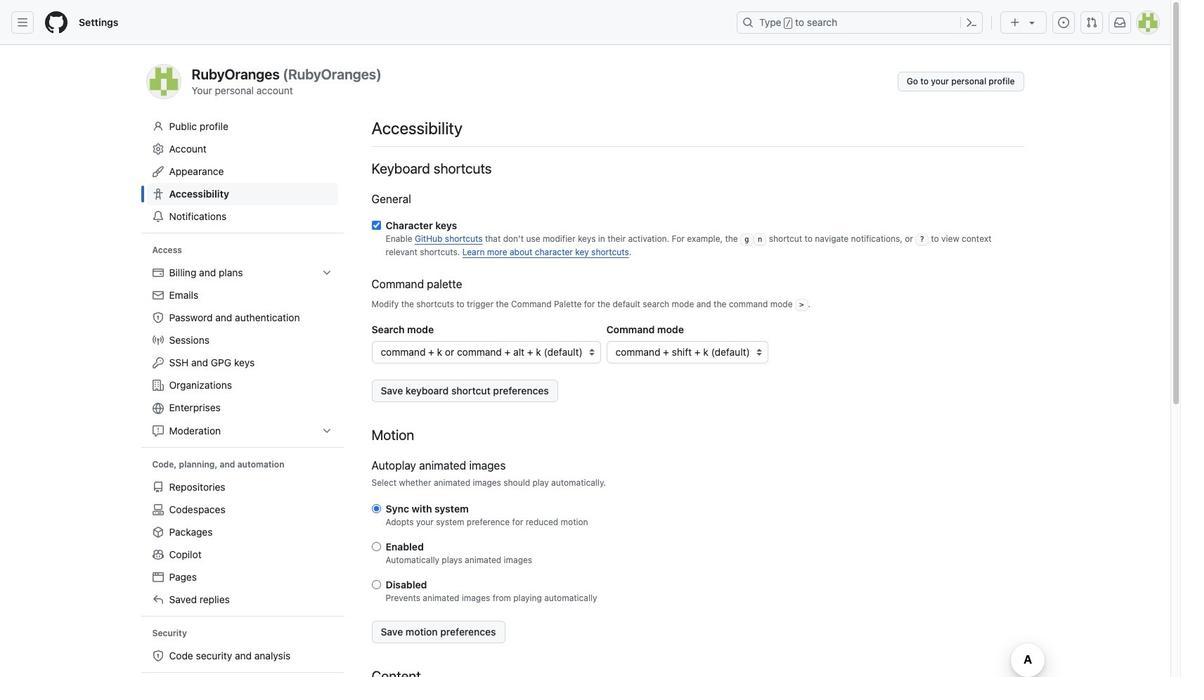 Task type: vqa. For each thing, say whether or not it's contained in the screenshot.
shield lock "image" to the top
yes



Task type: describe. For each thing, give the bounding box(es) containing it.
issue opened image
[[1059, 17, 1070, 28]]

command palette image
[[966, 17, 978, 28]]

organization image
[[152, 380, 164, 391]]

mail image
[[152, 290, 164, 301]]

browser image
[[152, 572, 164, 583]]

1 list from the top
[[147, 262, 338, 442]]

plus image
[[1010, 17, 1021, 28]]

person image
[[152, 121, 164, 132]]

paintbrush image
[[152, 166, 164, 177]]

globe image
[[152, 403, 164, 414]]

3 list from the top
[[147, 645, 338, 667]]

gear image
[[152, 143, 164, 155]]



Task type: locate. For each thing, give the bounding box(es) containing it.
2 list from the top
[[147, 476, 338, 611]]

shield lock image down 'mail' image
[[152, 312, 164, 324]]

reply image
[[152, 594, 164, 606]]

1 vertical spatial list
[[147, 476, 338, 611]]

codespaces image
[[152, 504, 164, 516]]

notifications image
[[1115, 17, 1126, 28]]

@rubyoranges image
[[147, 65, 180, 98]]

broadcast image
[[152, 335, 164, 346]]

None radio
[[372, 542, 381, 551]]

accessibility image
[[152, 189, 164, 200]]

list
[[147, 262, 338, 442], [147, 476, 338, 611], [147, 645, 338, 667]]

key image
[[152, 357, 164, 369]]

None checkbox
[[372, 221, 381, 230]]

bell image
[[152, 211, 164, 222]]

homepage image
[[45, 11, 68, 34]]

2 vertical spatial list
[[147, 645, 338, 667]]

package image
[[152, 527, 164, 538]]

0 vertical spatial shield lock image
[[152, 312, 164, 324]]

None radio
[[372, 504, 381, 513], [372, 580, 381, 589], [372, 504, 381, 513], [372, 580, 381, 589]]

repo image
[[152, 482, 164, 493]]

shield lock image
[[152, 312, 164, 324], [152, 651, 164, 662]]

shield lock image down reply image
[[152, 651, 164, 662]]

0 vertical spatial list
[[147, 262, 338, 442]]

1 vertical spatial shield lock image
[[152, 651, 164, 662]]

git pull request image
[[1087, 17, 1098, 28]]

copilot image
[[152, 549, 164, 561]]

2 shield lock image from the top
[[152, 651, 164, 662]]

triangle down image
[[1027, 17, 1038, 28]]

1 shield lock image from the top
[[152, 312, 164, 324]]



